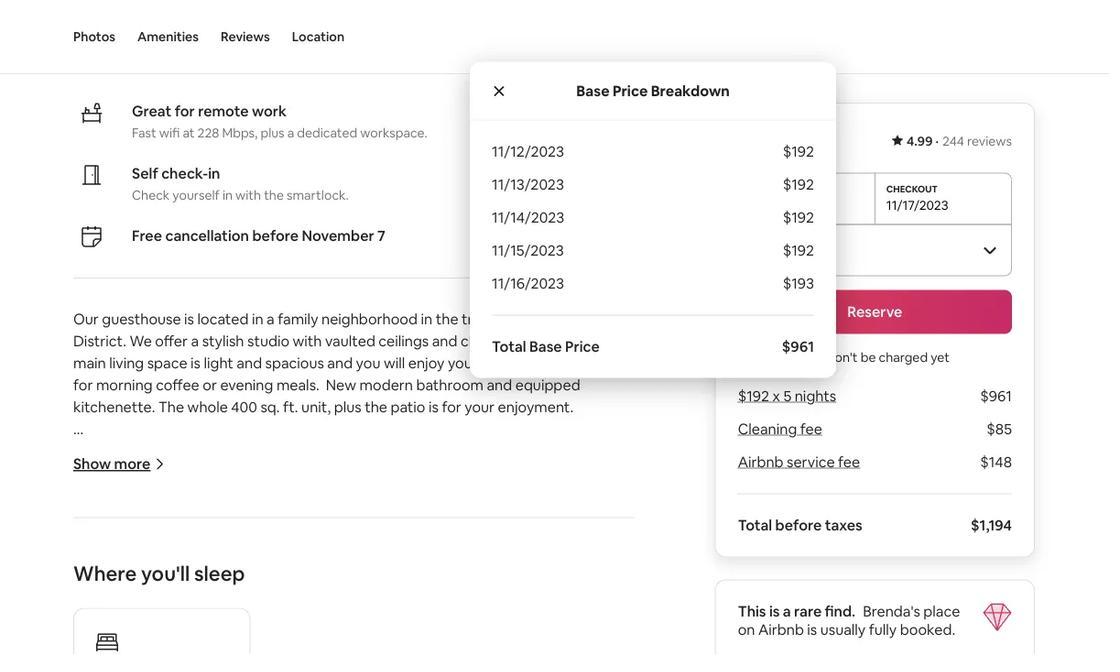 Task type: locate. For each thing, give the bounding box(es) containing it.
1 horizontal spatial offer
[[407, 573, 440, 592]]

cleaning
[[738, 420, 798, 439]]

1 horizontal spatial 11/12/2023
[[749, 197, 813, 213]]

1 vertical spatial 11/12/2023
[[749, 197, 813, 213]]

0 vertical spatial that
[[345, 507, 373, 526]]

spacious
[[265, 353, 324, 372]]

work
[[252, 101, 287, 120]]

refrigerator,
[[522, 617, 603, 636]]

$961 up $85
[[981, 387, 1013, 406]]

0 horizontal spatial total
[[492, 337, 527, 356]]

gbs
[[527, 595, 556, 614]]

and up evening
[[237, 353, 262, 372]]

location button
[[292, 0, 345, 73]]

0 horizontal spatial great
[[73, 463, 112, 482]]

in up yourself
[[208, 164, 220, 182]]

the right patio.
[[602, 485, 628, 504]]

a left rare
[[783, 602, 792, 621]]

base price breakdown dialog
[[470, 62, 837, 378]]

x
[[773, 387, 781, 406]]

you left will
[[356, 353, 381, 372]]

nights
[[795, 387, 837, 406]]

from
[[495, 551, 528, 570]]

total inside base price breakdown dialog
[[492, 337, 527, 356]]

1 vertical spatial airbnb
[[759, 620, 804, 639]]

1 horizontal spatial price
[[613, 81, 648, 100]]

dedicated
[[297, 125, 358, 141]]

airbnb right on
[[759, 620, 804, 639]]

1 vertical spatial lush
[[481, 485, 507, 504]]

that
[[345, 507, 373, 526], [187, 529, 215, 548], [375, 551, 403, 570]]

0 horizontal spatial fee
[[801, 420, 823, 439]]

great inside great quiet space for working professionals, single travelers, or couples.  this space is designed to accommodate two guests comfortably with a lush private patio. the interior is bright and open with windows that deliver sunlight deep into the living space. for those that love tv and movie watching after a long day exploring our city, we have a swing-mounted 55" television that you can view from the bed or any part of the living room area and kitchen table. we offer netflix, hulu, amazon prime. pbs, showtime, along with youtubetv and wifi (ting fiber optics 1 gbs up & down) ethernet connection is also available. our guest house has a refrigerator, keurig coffee maker and microwave; sink, garbage disposal, two-burner
[[73, 463, 112, 482]]

0 horizontal spatial guests
[[85, 29, 130, 48]]

1 horizontal spatial lush
[[513, 353, 540, 372]]

bed up 'amazon'
[[557, 551, 584, 570]]

private up into
[[510, 485, 558, 504]]

private down 'windows.' at bottom
[[543, 353, 590, 372]]

own
[[481, 353, 510, 372]]

0 vertical spatial guests
[[85, 29, 130, 48]]

0 horizontal spatial lush
[[481, 485, 507, 504]]

night
[[786, 131, 821, 150]]

space up patio.
[[590, 463, 631, 482]]

kitchen
[[287, 573, 337, 592]]

the
[[598, 331, 624, 350], [159, 397, 184, 416], [602, 485, 628, 504]]

0 horizontal spatial before
[[252, 226, 299, 245]]

1 vertical spatial fee
[[839, 453, 861, 472]]

is left also
[[263, 617, 273, 636]]

guests right 2
[[85, 29, 130, 48]]

11/14/2023
[[492, 208, 565, 227]]

prime.
[[590, 573, 632, 592]]

garbage
[[354, 639, 411, 655]]

offer up (ting
[[407, 573, 440, 592]]

0 horizontal spatial bed
[[202, 29, 229, 48]]

reviews
[[221, 28, 270, 45]]

our up district.
[[73, 309, 99, 328]]

after
[[409, 529, 443, 548]]

great up designed
[[73, 463, 112, 482]]

great for great for remote work fast wifi at 228 mbps, plus a dedicated workspace.
[[132, 101, 172, 120]]

228
[[197, 125, 219, 141]]

the inside great quiet space for working professionals, single travelers, or couples.  this space is designed to accommodate two guests comfortably with a lush private patio. the interior is bright and open with windows that deliver sunlight deep into the living space. for those that love tv and movie watching after a long day exploring our city, we have a swing-mounted 55" television that you can view from the bed or any part of the living room area and kitchen table. we offer netflix, hulu, amazon prime. pbs, showtime, along with youtubetv and wifi (ting fiber optics 1 gbs up & down) ethernet connection is also available. our guest house has a refrigerator, keurig coffee maker and microwave; sink, garbage disposal, two-burner
[[602, 485, 628, 504]]

a up 'sunlight'
[[469, 485, 477, 504]]

0 vertical spatial our
[[73, 309, 99, 328]]

you down 'after'
[[406, 551, 430, 570]]

0 horizontal spatial you
[[356, 353, 381, 372]]

1 vertical spatial plus
[[334, 397, 362, 416]]

windows
[[282, 507, 341, 526]]

you
[[356, 353, 381, 372], [406, 551, 430, 570]]

for up at
[[175, 101, 195, 120]]

our inside great quiet space for working professionals, single travelers, or couples.  this space is designed to accommodate two guests comfortably with a lush private patio. the interior is bright and open with windows that deliver sunlight deep into the living space. for those that love tv and movie watching after a long day exploring our city, we have a swing-mounted 55" television that you can view from the bed or any part of the living room area and kitchen table. we offer netflix, hulu, amazon prime. pbs, showtime, along with youtubetv and wifi (ting fiber optics 1 gbs up & down) ethernet connection is also available. our guest house has a refrigerator, keurig coffee maker and microwave; sink, garbage disposal, two-burner
[[371, 617, 396, 636]]

in right yourself
[[223, 187, 233, 203]]

service
[[787, 453, 835, 472]]

1 horizontal spatial bed
[[557, 551, 584, 570]]

long
[[457, 529, 486, 548]]

we up 'wifi'
[[382, 573, 404, 592]]

guests down professionals,
[[302, 485, 347, 504]]

this
[[560, 463, 587, 482], [738, 602, 767, 621]]

and down "connection"
[[213, 639, 238, 655]]

1 horizontal spatial total
[[738, 516, 773, 535]]

0 horizontal spatial $961
[[782, 337, 815, 356]]

coffee down the ethernet
[[120, 639, 164, 655]]

2 vertical spatial that
[[375, 551, 403, 570]]

this up patio.
[[560, 463, 587, 482]]

lush up equipped at bottom
[[513, 353, 540, 372]]

1 vertical spatial price
[[565, 337, 600, 356]]

your up the bathroom
[[448, 353, 478, 372]]

0 vertical spatial this
[[560, 463, 587, 482]]

2 horizontal spatial 1
[[518, 595, 524, 614]]

1 horizontal spatial $961
[[981, 387, 1013, 406]]

show
[[73, 455, 111, 473]]

fee up service
[[801, 420, 823, 439]]

bed right amenities button
[[202, 29, 229, 48]]

the down modern
[[365, 397, 388, 416]]

deliver
[[376, 507, 421, 526]]

patio
[[594, 353, 628, 372], [391, 397, 426, 416]]

maker
[[167, 639, 209, 655]]

exploring
[[517, 529, 580, 548]]

professionals,
[[277, 463, 369, 482]]

we
[[130, 331, 152, 350], [382, 573, 404, 592]]

before left taxes
[[776, 516, 822, 535]]

brenda's place on airbnb is usually fully booked.
[[738, 602, 961, 639]]

at
[[183, 125, 195, 141]]

swing-
[[173, 551, 218, 570]]

0 horizontal spatial we
[[130, 331, 152, 350]]

1 vertical spatial guests
[[302, 485, 347, 504]]

showtime,
[[105, 595, 177, 614]]

our
[[73, 309, 99, 328], [371, 617, 396, 636]]

1 left gbs
[[518, 595, 524, 614]]

open
[[211, 507, 246, 526]]

living down have
[[149, 573, 183, 592]]

with up tv
[[249, 507, 279, 526]]

11/12/2023 up 11/13/2023
[[492, 142, 565, 161]]

a left the dedicated at the left top of page
[[287, 125, 294, 141]]

total down airbnb service fee "button"
[[738, 516, 773, 535]]

fee right service
[[839, 453, 861, 472]]

the
[[264, 187, 284, 203], [436, 309, 459, 328], [365, 397, 388, 416], [548, 507, 571, 526], [531, 551, 554, 570], [123, 573, 145, 592]]

unit,
[[302, 397, 331, 416]]

base price breakdown
[[577, 81, 730, 100]]

the right of
[[123, 573, 145, 592]]

room
[[187, 573, 223, 592]]

$961 left won't
[[782, 337, 815, 356]]

also
[[276, 617, 303, 636]]

for up accommodate
[[197, 463, 216, 482]]

$961 inside base price breakdown dialog
[[782, 337, 815, 356]]

is inside brenda's place on airbnb is usually fully booked.
[[808, 620, 818, 639]]

our guesthouse is located in a family neighborhood in the trendy culver city arts district. we offer a stylish studio with vaulted ceilings and clerestory windows. the main living space is light and spacious and you will enjoy your own lush private patio for morning coffee or evening meals.  new modern bathroom and equipped kitchenette. the whole 400 sq. ft. unit, plus the patio is for your enjoyment.
[[73, 309, 632, 416]]

studio
[[247, 331, 290, 350]]

2 vertical spatial the
[[602, 485, 628, 504]]

sleep
[[194, 561, 245, 587]]

before down smartlock.
[[252, 226, 299, 245]]

this left rare
[[738, 602, 767, 621]]

0 horizontal spatial patio
[[391, 397, 426, 416]]

you won't be charged yet
[[801, 349, 950, 365]]

1 vertical spatial $961
[[981, 387, 1013, 406]]

or down our
[[587, 551, 602, 570]]

0 vertical spatial or
[[203, 375, 217, 394]]

tv
[[249, 529, 268, 548]]

1 vertical spatial our
[[371, 617, 396, 636]]

or inside 'our guesthouse is located in a family neighborhood in the trendy culver city arts district. we offer a stylish studio with vaulted ceilings and clerestory windows. the main living space is light and spacious and you will enjoy your own lush private patio for morning coffee or evening meals.  new modern bathroom and equipped kitchenette. the whole 400 sq. ft. unit, plus the patio is for your enjoyment.'
[[203, 375, 217, 394]]

the down arts at the right of the page
[[598, 331, 624, 350]]

or left couples.
[[480, 463, 494, 482]]

november
[[302, 226, 375, 245]]

1 horizontal spatial this
[[738, 602, 767, 621]]

that up watching
[[345, 507, 373, 526]]

taxes
[[825, 516, 863, 535]]

guests inside great quiet space for working professionals, single travelers, or couples.  this space is designed to accommodate two guests comfortably with a lush private patio. the interior is bright and open with windows that deliver sunlight deep into the living space. for those that love tv and movie watching after a long day exploring our city, we have a swing-mounted 55" television that you can view from the bed or any part of the living room area and kitchen table. we offer netflix, hulu, amazon prime. pbs, showtime, along with youtubetv and wifi (ting fiber optics 1 gbs up & down) ethernet connection is also available. our guest house has a refrigerator, keurig coffee maker and microwave; sink, garbage disposal, two-burner
[[302, 485, 347, 504]]

1 horizontal spatial fee
[[839, 453, 861, 472]]

0 vertical spatial living
[[109, 353, 144, 372]]

patio down modern
[[391, 397, 426, 416]]

1 vertical spatial you
[[406, 551, 430, 570]]

1 vertical spatial bed
[[557, 551, 584, 570]]

we inside 'our guesthouse is located in a family neighborhood in the trendy culver city arts district. we offer a stylish studio with vaulted ceilings and clerestory windows. the main living space is light and spacious and you will enjoy your own lush private patio for morning coffee or evening meals.  new modern bathroom and equipped kitchenette. the whole 400 sq. ft. unit, plus the patio is for your enjoyment.'
[[130, 331, 152, 350]]

2 horizontal spatial living
[[574, 507, 609, 526]]

1 left bath
[[239, 29, 245, 48]]

for down main
[[73, 375, 93, 394]]

1 horizontal spatial we
[[382, 573, 404, 592]]

1 horizontal spatial guests
[[302, 485, 347, 504]]

11/12/2023
[[492, 142, 565, 161], [749, 197, 813, 213]]

quiet
[[115, 463, 150, 482]]

0 vertical spatial you
[[356, 353, 381, 372]]

total down the 'culver'
[[492, 337, 527, 356]]

0 horizontal spatial plus
[[261, 125, 285, 141]]

your
[[448, 353, 478, 372], [465, 397, 495, 416]]

0 vertical spatial we
[[130, 331, 152, 350]]

is left light
[[191, 353, 201, 372]]

rare
[[795, 602, 822, 621]]

1 horizontal spatial or
[[480, 463, 494, 482]]

1 horizontal spatial our
[[371, 617, 396, 636]]

or up 'whole'
[[203, 375, 217, 394]]

located
[[197, 309, 249, 328]]

price left 'breakdown' in the top of the page
[[613, 81, 648, 100]]

0 vertical spatial $961
[[782, 337, 815, 356]]

we inside great quiet space for working professionals, single travelers, or couples.  this space is designed to accommodate two guests comfortably with a lush private patio. the interior is bright and open with windows that deliver sunlight deep into the living space. for those that love tv and movie watching after a long day exploring our city, we have a swing-mounted 55" television that you can view from the bed or any part of the living room area and kitchen table. we offer netflix, hulu, amazon prime. pbs, showtime, along with youtubetv and wifi (ting fiber optics 1 gbs up & down) ethernet connection is also available. our guest house has a refrigerator, keurig coffee maker and microwave; sink, garbage disposal, two-burner
[[382, 573, 404, 592]]

1 vertical spatial total
[[738, 516, 773, 535]]

brenda is a superhost. learn more about brenda. image
[[584, 0, 635, 49], [584, 0, 635, 49]]

the up free cancellation before november 7
[[264, 187, 284, 203]]

in
[[208, 164, 220, 182], [223, 187, 233, 203], [252, 309, 264, 328], [421, 309, 433, 328]]

stylish
[[202, 331, 244, 350]]

great inside 'great for remote work fast wifi at 228 mbps, plus a dedicated workspace.'
[[132, 101, 172, 120]]

with inside self check-in check yourself in with the smartlock.
[[236, 187, 261, 203]]

you inside 'our guesthouse is located in a family neighborhood in the trendy culver city arts district. we offer a stylish studio with vaulted ceilings and clerestory windows. the main living space is light and spacious and you will enjoy your own lush private patio for morning coffee or evening meals.  new modern bathroom and equipped kitchenette. the whole 400 sq. ft. unit, plus the patio is for your enjoyment.'
[[356, 353, 381, 372]]

2 horizontal spatial or
[[587, 551, 602, 570]]

0 horizontal spatial or
[[203, 375, 217, 394]]

for
[[175, 101, 195, 120], [73, 375, 93, 394], [442, 397, 462, 416], [197, 463, 216, 482]]

1 vertical spatial that
[[187, 529, 215, 548]]

plus down new at the bottom left of the page
[[334, 397, 362, 416]]

price down the city
[[565, 337, 600, 356]]

0 vertical spatial offer
[[155, 331, 188, 350]]

plus inside 'great for remote work fast wifi at 228 mbps, plus a dedicated workspace.'
[[261, 125, 285, 141]]

1 horizontal spatial you
[[406, 551, 430, 570]]

total
[[492, 337, 527, 356], [738, 516, 773, 535]]

1 vertical spatial the
[[159, 397, 184, 416]]

1 horizontal spatial great
[[132, 101, 172, 120]]

a down those
[[162, 551, 170, 570]]

0 vertical spatial before
[[252, 226, 299, 245]]

clerestory
[[461, 331, 529, 350]]

0 vertical spatial plus
[[261, 125, 285, 141]]

0 vertical spatial your
[[448, 353, 478, 372]]

1 vertical spatial coffee
[[120, 639, 164, 655]]

patio down arts at the right of the page
[[594, 353, 628, 372]]

city,
[[73, 551, 101, 570]]

self
[[132, 164, 158, 182]]

two
[[272, 485, 299, 504]]

1 vertical spatial your
[[465, 397, 495, 416]]

lush inside 'our guesthouse is located in a family neighborhood in the trendy culver city arts district. we offer a stylish studio with vaulted ceilings and clerestory windows. the main living space is light and spacious and you will enjoy your own lush private patio for morning coffee or evening meals.  new modern bathroom and equipped kitchenette. the whole 400 sq. ft. unit, plus the patio is for your enjoyment.'
[[513, 353, 540, 372]]

airbnb down cleaning
[[738, 453, 784, 472]]

is left located
[[184, 309, 194, 328]]

with up 'sunlight'
[[437, 485, 466, 504]]

free cancellation before november 7
[[132, 226, 386, 245]]

0 horizontal spatial our
[[73, 309, 99, 328]]

fiber
[[433, 595, 467, 614]]

coffee inside great quiet space for working professionals, single travelers, or couples.  this space is designed to accommodate two guests comfortably with a lush private patio. the interior is bright and open with windows that deliver sunlight deep into the living space. for those that love tv and movie watching after a long day exploring our city, we have a swing-mounted 55" television that you can view from the bed or any part of the living room area and kitchen table. we offer netflix, hulu, amazon prime. pbs, showtime, along with youtubetv and wifi (ting fiber optics 1 gbs up & down) ethernet connection is also available. our guest house has a refrigerator, keurig coffee maker and microwave; sink, garbage disposal, two-burner
[[120, 639, 164, 655]]

bed inside great quiet space for working professionals, single travelers, or couples.  this space is designed to accommodate two guests comfortably with a lush private patio. the interior is bright and open with windows that deliver sunlight deep into the living space. for those that love tv and movie watching after a long day exploring our city, we have a swing-mounted 55" television that you can view from the bed or any part of the living room area and kitchen table. we offer netflix, hulu, amazon prime. pbs, showtime, along with youtubetv and wifi (ting fiber optics 1 gbs up & down) ethernet connection is also available. our guest house has a refrigerator, keurig coffee maker and microwave; sink, garbage disposal, two-burner
[[557, 551, 584, 570]]

living up morning
[[109, 353, 144, 372]]

a left long
[[446, 529, 454, 548]]

0 vertical spatial patio
[[594, 353, 628, 372]]

great for great quiet space for working professionals, single travelers, or couples.  this space is designed to accommodate two guests comfortably with a lush private patio. the interior is bright and open with windows that deliver sunlight deep into the living space. for those that love tv and movie watching after a long day exploring our city, we have a swing-mounted 55" television that you can view from the bed or any part of the living room area and kitchen table. we offer netflix, hulu, amazon prime. pbs, showtime, along with youtubetv and wifi (ting fiber optics 1 gbs up & down) ethernet connection is also available. our guest house has a refrigerator, keurig coffee maker and microwave; sink, garbage disposal, two-burner 
[[73, 463, 112, 482]]

with down family at left
[[293, 331, 322, 350]]

1 horizontal spatial plus
[[334, 397, 362, 416]]

wifi
[[159, 125, 180, 141]]

microwave;
[[241, 639, 318, 655]]

amenities button
[[137, 0, 199, 73]]

1 vertical spatial we
[[382, 573, 404, 592]]

that down watching
[[375, 551, 403, 570]]

sq.
[[261, 397, 280, 416]]

this is a rare find.
[[738, 602, 856, 621]]

plus down the "work"
[[261, 125, 285, 141]]

love
[[218, 529, 246, 548]]

we down guesthouse
[[130, 331, 152, 350]]

0 vertical spatial coffee
[[156, 375, 200, 394]]

1 horizontal spatial before
[[776, 516, 822, 535]]

private inside great quiet space for working professionals, single travelers, or couples.  this space is designed to accommodate two guests comfortably with a lush private patio. the interior is bright and open with windows that deliver sunlight deep into the living space. for those that love tv and movie watching after a long day exploring our city, we have a swing-mounted 55" television that you can view from the bed or any part of the living room area and kitchen table. we offer netflix, hulu, amazon prime. pbs, showtime, along with youtubetv and wifi (ting fiber optics 1 gbs up & down) ethernet connection is also available. our guest house has a refrigerator, keurig coffee maker and microwave; sink, garbage disposal, two-burner
[[510, 485, 558, 504]]

our up garbage
[[371, 617, 396, 636]]

0 vertical spatial 11/12/2023
[[492, 142, 565, 161]]

you
[[801, 349, 822, 365]]

district.
[[73, 331, 126, 350]]

is left usually
[[808, 620, 818, 639]]

your down the bathroom
[[465, 397, 495, 416]]

light
[[204, 353, 234, 372]]

0 vertical spatial bed
[[202, 29, 229, 48]]

wifi
[[363, 595, 392, 614]]

1 vertical spatial base
[[530, 337, 562, 356]]

0 vertical spatial base
[[577, 81, 610, 100]]

or
[[203, 375, 217, 394], [480, 463, 494, 482], [587, 551, 602, 570]]

0 horizontal spatial 11/12/2023
[[492, 142, 565, 161]]

0 vertical spatial private
[[543, 353, 590, 372]]

0 vertical spatial lush
[[513, 353, 540, 372]]

1 right studio
[[193, 29, 199, 48]]

city
[[557, 309, 584, 328]]

and up new at the bottom left of the page
[[327, 353, 353, 372]]

is down the bathroom
[[429, 397, 439, 416]]

400
[[231, 397, 257, 416]]

1 vertical spatial offer
[[407, 573, 440, 592]]

space up morning
[[147, 353, 187, 372]]

11/12/2023 inside base price breakdown dialog
[[492, 142, 565, 161]]

0 vertical spatial price
[[613, 81, 648, 100]]

0 vertical spatial great
[[132, 101, 172, 120]]

0 horizontal spatial living
[[109, 353, 144, 372]]

0 vertical spatial total
[[492, 337, 527, 356]]

lush up deep
[[481, 485, 507, 504]]

0 horizontal spatial this
[[560, 463, 587, 482]]

living up our
[[574, 507, 609, 526]]

that up swing-
[[187, 529, 215, 548]]

the left 'whole'
[[159, 397, 184, 416]]

bright
[[138, 507, 179, 526]]

1 vertical spatial private
[[510, 485, 558, 504]]

2 horizontal spatial that
[[375, 551, 403, 570]]

great
[[132, 101, 172, 120], [73, 463, 112, 482]]

1 horizontal spatial patio
[[594, 353, 628, 372]]

0 horizontal spatial offer
[[155, 331, 188, 350]]

ethernet
[[121, 617, 180, 636]]

connection
[[183, 617, 260, 636]]



Task type: describe. For each thing, give the bounding box(es) containing it.
hulu,
[[494, 573, 528, 592]]

1 horizontal spatial that
[[345, 507, 373, 526]]

1 horizontal spatial living
[[149, 573, 183, 592]]

is up for at the bottom
[[125, 507, 135, 526]]

place
[[924, 602, 961, 621]]

booked.
[[901, 620, 956, 639]]

offer inside great quiet space for working professionals, single travelers, or couples.  this space is designed to accommodate two guests comfortably with a lush private patio. the interior is bright and open with windows that deliver sunlight deep into the living space. for those that love tv and movie watching after a long day exploring our city, we have a swing-mounted 55" television that you can view from the bed or any part of the living room area and kitchen table. we offer netflix, hulu, amazon prime. pbs, showtime, along with youtubetv and wifi (ting fiber optics 1 gbs up & down) ethernet connection is also available. our guest house has a refrigerator, keurig coffee maker and microwave; sink, garbage disposal, two-burner
[[407, 573, 440, 592]]

and up available.
[[334, 595, 360, 614]]

windows.
[[532, 331, 595, 350]]

0 vertical spatial the
[[598, 331, 624, 350]]

0 vertical spatial airbnb
[[738, 453, 784, 472]]

won't
[[825, 349, 858, 365]]

and down "own"
[[487, 375, 512, 394]]

private inside 'our guesthouse is located in a family neighborhood in the trendy culver city arts district. we offer a stylish studio with vaulted ceilings and clerestory windows. the main living space is light and spacious and you will enjoy your own lush private patio for morning coffee or evening meals.  new modern bathroom and equipped kitchenette. the whole 400 sq. ft. unit, plus the patio is for your enjoyment.'
[[543, 353, 590, 372]]

designed
[[87, 485, 149, 504]]

free
[[132, 226, 162, 245]]

culver
[[510, 309, 553, 328]]

travelers,
[[415, 463, 477, 482]]

1 inside great quiet space for working professionals, single travelers, or couples.  this space is designed to accommodate two guests comfortably with a lush private patio. the interior is bright and open with windows that deliver sunlight deep into the living space. for those that love tv and movie watching after a long day exploring our city, we have a swing-mounted 55" television that you can view from the bed or any part of the living room area and kitchen table. we offer netflix, hulu, amazon prime. pbs, showtime, along with youtubetv and wifi (ting fiber optics 1 gbs up & down) ethernet connection is also available. our guest house has a refrigerator, keurig coffee maker and microwave; sink, garbage disposal, two-burner
[[518, 595, 524, 614]]

accommodate
[[170, 485, 269, 504]]

airbnb service fee button
[[738, 453, 861, 472]]

space inside 'our guesthouse is located in a family neighborhood in the trendy culver city arts district. we offer a stylish studio with vaulted ceilings and clerestory windows. the main living space is light and spacious and you will enjoy your own lush private patio for morning coffee or evening meals.  new modern bathroom and equipped kitchenette. the whole 400 sq. ft. unit, plus the patio is for your enjoyment.'
[[147, 353, 187, 372]]

house
[[441, 617, 482, 636]]

$193
[[783, 274, 815, 293]]

along
[[180, 595, 217, 614]]

into
[[519, 507, 545, 526]]

a left stylish
[[191, 331, 199, 350]]

· right studio
[[187, 29, 190, 48]]

guesthouse
[[102, 309, 181, 328]]

and down accommodate
[[183, 507, 208, 526]]

whole
[[188, 397, 228, 416]]

yourself
[[173, 187, 220, 203]]

with down area
[[220, 595, 250, 614]]

ft.
[[283, 397, 298, 416]]

11/16/2023
[[492, 274, 565, 293]]

and up the enjoy
[[432, 331, 458, 350]]

· left 244
[[936, 133, 939, 149]]

total for total base price
[[492, 337, 527, 356]]

comfortably
[[350, 485, 434, 504]]

to
[[152, 485, 167, 504]]

patio.
[[561, 485, 599, 504]]

space.
[[73, 529, 117, 548]]

airbnb inside brenda's place on airbnb is usually fully booked.
[[759, 620, 804, 639]]

check
[[132, 187, 170, 203]]

enjoy
[[408, 353, 445, 372]]

check-
[[161, 164, 208, 182]]

1 vertical spatial before
[[776, 516, 822, 535]]

equipped
[[516, 375, 581, 394]]

5
[[784, 387, 792, 406]]

reserve
[[848, 302, 903, 321]]

1 vertical spatial patio
[[391, 397, 426, 416]]

7
[[378, 226, 386, 245]]

plus inside 'our guesthouse is located in a family neighborhood in the trendy culver city arts district. we offer a stylish studio with vaulted ceilings and clerestory windows. the main living space is light and spacious and you will enjoy your own lush private patio for morning coffee or evening meals.  new modern bathroom and equipped kitchenette. the whole 400 sq. ft. unit, plus the patio is for your enjoyment.'
[[334, 397, 362, 416]]

table.
[[341, 573, 378, 592]]

netflix,
[[443, 573, 491, 592]]

the inside self check-in check yourself in with the smartlock.
[[264, 187, 284, 203]]

$85
[[987, 420, 1013, 439]]

kitchenette.
[[73, 397, 155, 416]]

· left bath
[[232, 29, 236, 48]]

is left rare
[[770, 602, 780, 621]]

available.
[[306, 617, 368, 636]]

coffee inside 'our guesthouse is located in a family neighborhood in the trendy culver city arts district. we offer a stylish studio with vaulted ceilings and clerestory windows. the main living space is light and spacious and you will enjoy your own lush private patio for morning coffee or evening meals.  new modern bathroom and equipped kitchenette. the whole 400 sq. ft. unit, plus the patio is for your enjoyment.'
[[156, 375, 200, 394]]

$192 for 11/12/2023
[[783, 142, 815, 161]]

watching
[[344, 529, 406, 548]]

1 horizontal spatial 1
[[239, 29, 245, 48]]

total base price
[[492, 337, 600, 356]]

can
[[434, 551, 458, 570]]

1 vertical spatial living
[[574, 507, 609, 526]]

a right "has"
[[511, 617, 519, 636]]

in up studio
[[252, 309, 264, 328]]

$192 for 11/15/2023
[[783, 241, 815, 260]]

0 horizontal spatial base
[[530, 337, 562, 356]]

244
[[943, 133, 965, 149]]

lush inside great quiet space for working professionals, single travelers, or couples.  this space is designed to accommodate two guests comfortably with a lush private patio. the interior is bright and open with windows that deliver sunlight deep into the living space. for those that love tv and movie watching after a long day exploring our city, we have a swing-mounted 55" television that you can view from the bed or any part of the living room area and kitchen table. we offer netflix, hulu, amazon prime. pbs, showtime, along with youtubetv and wifi (ting fiber optics 1 gbs up & down) ethernet connection is also available. our guest house has a refrigerator, keurig coffee maker and microwave; sink, garbage disposal, two-burner
[[481, 485, 507, 504]]

sunlight
[[424, 507, 477, 526]]

with inside 'our guesthouse is located in a family neighborhood in the trendy culver city arts district. we offer a stylish studio with vaulted ceilings and clerestory windows. the main living space is light and spacious and you will enjoy your own lush private patio for morning coffee or evening meals.  new modern bathroom and equipped kitchenette. the whole 400 sq. ft. unit, plus the patio is for your enjoyment.'
[[293, 331, 322, 350]]

fully
[[869, 620, 897, 639]]

find.
[[825, 602, 856, 621]]

for down the bathroom
[[442, 397, 462, 416]]

the down exploring
[[531, 551, 554, 570]]

any
[[605, 551, 629, 570]]

and up 55"
[[271, 529, 297, 548]]

charged
[[879, 349, 928, 365]]

total for total before taxes
[[738, 516, 773, 535]]

and up youtubetv on the bottom left of the page
[[259, 573, 284, 592]]

0 horizontal spatial price
[[565, 337, 600, 356]]

total before taxes
[[738, 516, 863, 535]]

a inside 'great for remote work fast wifi at 228 mbps, plus a dedicated workspace.'
[[287, 125, 294, 141]]

for inside great quiet space for working professionals, single travelers, or couples.  this space is designed to accommodate two guests comfortably with a lush private patio. the interior is bright and open with windows that deliver sunlight deep into the living space. for those that love tv and movie watching after a long day exploring our city, we have a swing-mounted 55" television that you can view from the bed or any part of the living room area and kitchen table. we offer netflix, hulu, amazon prime. pbs, showtime, along with youtubetv and wifi (ting fiber optics 1 gbs up & down) ethernet connection is also available. our guest house has a refrigerator, keurig coffee maker and microwave; sink, garbage disposal, two-burner
[[197, 463, 216, 482]]

reviews button
[[221, 0, 270, 73]]

1 vertical spatial or
[[480, 463, 494, 482]]

$192 x 5 nights
[[738, 387, 837, 406]]

working
[[220, 463, 274, 482]]

show more button
[[73, 455, 165, 473]]

keurig
[[73, 639, 117, 655]]

youtubetv
[[253, 595, 331, 614]]

11/13/2023
[[492, 175, 564, 194]]

television
[[308, 551, 371, 570]]

11/12/2023 for $192
[[492, 142, 565, 161]]

cleaning fee
[[738, 420, 823, 439]]

you inside great quiet space for working professionals, single travelers, or couples.  this space is designed to accommodate two guests comfortably with a lush private patio. the interior is bright and open with windows that deliver sunlight deep into the living space. for those that love tv and movie watching after a long day exploring our city, we have a swing-mounted 55" television that you can view from the bed or any part of the living room area and kitchen table. we offer netflix, hulu, amazon prime. pbs, showtime, along with youtubetv and wifi (ting fiber optics 1 gbs up & down) ethernet connection is also available. our guest house has a refrigerator, keurig coffee maker and microwave; sink, garbage disposal, two-burner
[[406, 551, 430, 570]]

a up studio
[[267, 309, 275, 328]]

offer inside 'our guesthouse is located in a family neighborhood in the trendy culver city arts district. we offer a stylish studio with vaulted ceilings and clerestory windows. the main living space is light and spacious and you will enjoy your own lush private patio for morning coffee or evening meals.  new modern bathroom and equipped kitchenette. the whole 400 sq. ft. unit, plus the patio is for your enjoyment.'
[[155, 331, 188, 350]]

where you'll sleep
[[73, 561, 245, 587]]

photos
[[73, 28, 115, 45]]

1 vertical spatial this
[[738, 602, 767, 621]]

our inside 'our guesthouse is located in a family neighborhood in the trendy culver city arts district. we offer a stylish studio with vaulted ceilings and clerestory windows. the main living space is light and spacious and you will enjoy your own lush private patio for morning coffee or evening meals.  new modern bathroom and equipped kitchenette. the whole 400 sq. ft. unit, plus the patio is for your enjoyment.'
[[73, 309, 99, 328]]

is up interior
[[73, 485, 83, 504]]

airbnb service fee
[[738, 453, 861, 472]]

great quiet space for working professionals, single travelers, or couples.  this space is designed to accommodate two guests comfortably with a lush private patio. the interior is bright and open with windows that deliver sunlight deep into the living space. for those that love tv and movie watching after a long day exploring our city, we have a swing-mounted 55" television that you can view from the bed or any part of the living room area and kitchen table. we offer netflix, hulu, amazon prime. pbs, showtime, along with youtubetv and wifi (ting fiber optics 1 gbs up & down) ethernet connection is also available. our guest house has a refrigerator, keurig coffee maker and microwave; sink, garbage disposal, two-burner 
[[73, 463, 635, 655]]

11/17/2023
[[887, 197, 949, 213]]

movie
[[300, 529, 341, 548]]

modern
[[360, 375, 413, 394]]

trendy
[[462, 309, 507, 328]]

2 vertical spatial or
[[587, 551, 602, 570]]

evening
[[220, 375, 273, 394]]

be
[[861, 349, 876, 365]]

view
[[461, 551, 492, 570]]

mounted
[[218, 551, 280, 570]]

space up to
[[153, 463, 194, 482]]

living inside 'our guesthouse is located in a family neighborhood in the trendy culver city arts district. we offer a stylish studio with vaulted ceilings and clerestory windows. the main living space is light and spacious and you will enjoy your own lush private patio for morning coffee or evening meals.  new modern bathroom and equipped kitchenette. the whole 400 sq. ft. unit, plus the patio is for your enjoyment.'
[[109, 353, 144, 372]]

great for remote work fast wifi at 228 mbps, plus a dedicated workspace.
[[132, 101, 428, 141]]

will
[[384, 353, 405, 372]]

1 horizontal spatial base
[[577, 81, 610, 100]]

new
[[326, 375, 357, 394]]

for inside 'great for remote work fast wifi at 228 mbps, plus a dedicated workspace.'
[[175, 101, 195, 120]]

11/12/2023 for 11/17/2023
[[749, 197, 813, 213]]

this inside great quiet space for working professionals, single travelers, or couples.  this space is designed to accommodate two guests comfortably with a lush private patio. the interior is bright and open with windows that deliver sunlight deep into the living space. for those that love tv and movie watching after a long day exploring our city, we have a swing-mounted 55" television that you can view from the bed or any part of the living room area and kitchen table. we offer netflix, hulu, amazon prime. pbs, showtime, along with youtubetv and wifi (ting fiber optics 1 gbs up & down) ethernet connection is also available. our guest house has a refrigerator, keurig coffee maker and microwave; sink, garbage disposal, two-burner
[[560, 463, 587, 482]]

smartlock.
[[287, 187, 349, 203]]

0 horizontal spatial 1
[[193, 29, 199, 48]]

workspace.
[[360, 125, 428, 141]]

our
[[584, 529, 606, 548]]

in up ceilings
[[421, 309, 433, 328]]

· left studio
[[133, 29, 137, 48]]

self check-in check yourself in with the smartlock.
[[132, 164, 349, 203]]

has
[[485, 617, 508, 636]]

burner
[[508, 639, 553, 655]]

the left trendy
[[436, 309, 459, 328]]

$192 for 11/14/2023
[[783, 208, 815, 227]]

the up exploring
[[548, 507, 571, 526]]

$192 for 11/13/2023
[[783, 175, 815, 194]]

of
[[105, 573, 119, 592]]

amenities
[[137, 28, 199, 45]]



Task type: vqa. For each thing, say whether or not it's contained in the screenshot.
Airbnb,
no



